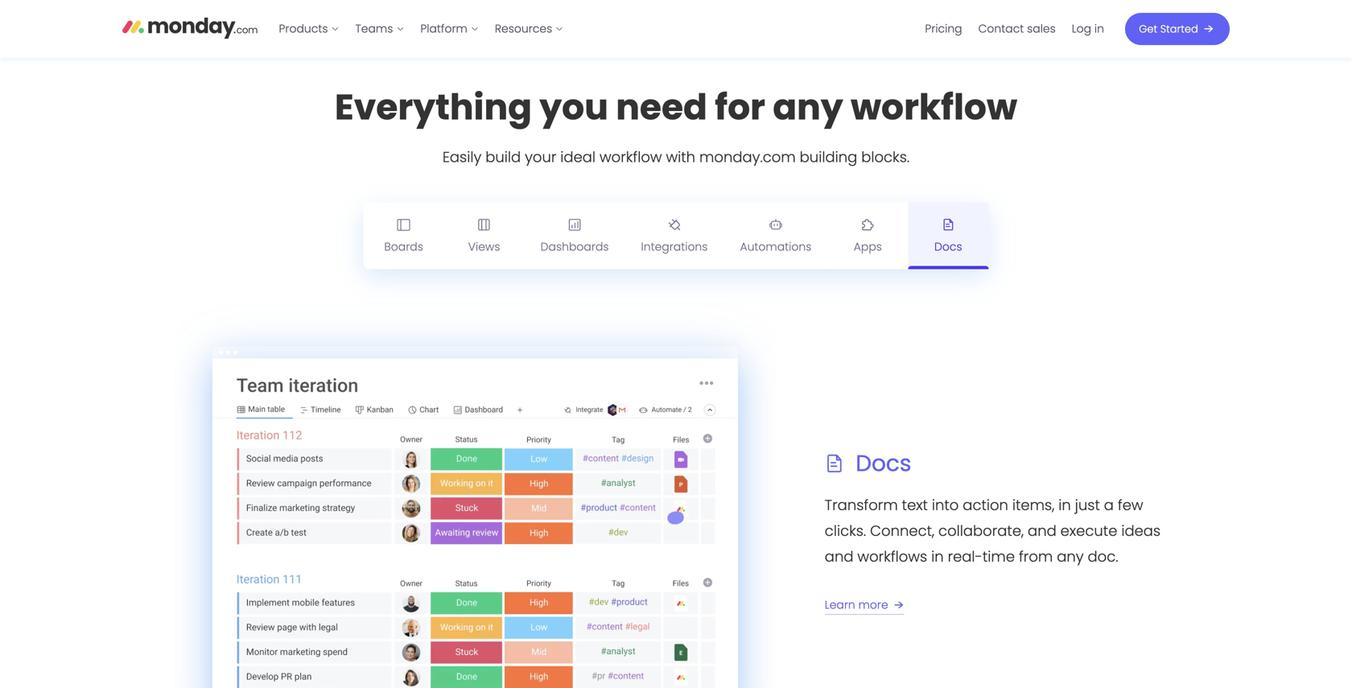 Task type: locate. For each thing, give the bounding box(es) containing it.
a
[[1105, 495, 1114, 516]]

clicks.
[[825, 521, 867, 541]]

few
[[1118, 495, 1144, 516]]

in right log
[[1095, 21, 1105, 37]]

dashboard icon image
[[569, 218, 581, 231]]

views
[[468, 239, 500, 255]]

in left just
[[1059, 495, 1071, 516]]

0 horizontal spatial docs
[[856, 448, 912, 479]]

get
[[1139, 22, 1158, 36]]

2 vertical spatial in
[[932, 547, 944, 567]]

platform
[[421, 21, 468, 37]]

pricing
[[925, 21, 963, 37]]

2 horizontal spatial in
[[1095, 21, 1105, 37]]

learn
[[825, 597, 856, 613]]

automations icon image
[[770, 218, 783, 231]]

just
[[1075, 495, 1101, 516]]

resources link
[[487, 16, 572, 42]]

docs up the transform
[[856, 448, 912, 479]]

items,
[[1013, 495, 1055, 516]]

get started
[[1139, 22, 1199, 36]]

workflow left with
[[600, 147, 662, 168]]

docs right apps
[[935, 239, 963, 255]]

contact sales link
[[971, 16, 1064, 42]]

text
[[902, 495, 928, 516]]

started
[[1161, 22, 1199, 36]]

log in
[[1072, 21, 1105, 37]]

1 horizontal spatial in
[[1059, 495, 1071, 516]]

1 horizontal spatial docs
[[935, 239, 963, 255]]

0 vertical spatial in
[[1095, 21, 1105, 37]]

1 list from the left
[[271, 0, 572, 58]]

0 horizontal spatial list
[[271, 0, 572, 58]]

0 vertical spatial workflow
[[851, 83, 1018, 132]]

blocks.
[[862, 147, 910, 168]]

1 vertical spatial workflow
[[600, 147, 662, 168]]

resources
[[495, 21, 553, 37]]

time
[[983, 547, 1015, 567]]

automations
[[740, 239, 812, 255]]

apps tab
[[828, 203, 908, 270]]

0 horizontal spatial workflow
[[600, 147, 662, 168]]

contact sales
[[979, 21, 1056, 37]]

0 vertical spatial and
[[1028, 521, 1057, 541]]

products link
[[271, 16, 347, 42]]

in left real-
[[932, 547, 944, 567]]

1 horizontal spatial and
[[1028, 521, 1057, 541]]

and up from
[[1028, 521, 1057, 541]]

any inside 'transform text into action items, in just a few clicks. connect, collaborate, and execute ideas and workflows in real-time from any doc.'
[[1057, 547, 1084, 567]]

0 vertical spatial docs
[[935, 239, 963, 255]]

workflow
[[851, 83, 1018, 132], [600, 147, 662, 168]]

views icon image
[[478, 218, 491, 231]]

0 horizontal spatial in
[[932, 547, 944, 567]]

docs icon image
[[942, 218, 955, 231], [942, 218, 955, 231], [825, 454, 845, 473]]

integrations
[[641, 239, 708, 255]]

workflow up blocks.
[[851, 83, 1018, 132]]

list
[[271, 0, 572, 58], [917, 0, 1113, 58]]

0 vertical spatial any
[[773, 83, 843, 132]]

automations tab
[[724, 203, 828, 270]]

1 horizontal spatial list
[[917, 0, 1113, 58]]

and down clicks.
[[825, 547, 854, 567]]

integrations tab
[[625, 203, 724, 270]]

any down the execute
[[1057, 547, 1084, 567]]

dashboards tab
[[525, 203, 625, 270]]

everything
[[335, 83, 532, 132]]

tab list containing boards
[[364, 203, 989, 270]]

log in link
[[1064, 16, 1113, 42]]

any
[[773, 83, 843, 132], [1057, 547, 1084, 567]]

teams link
[[347, 16, 413, 42]]

1 horizontal spatial any
[[1057, 547, 1084, 567]]

1 vertical spatial and
[[825, 547, 854, 567]]

sales
[[1027, 21, 1056, 37]]

and
[[1028, 521, 1057, 541], [825, 547, 854, 567]]

0 horizontal spatial and
[[825, 547, 854, 567]]

boards tab
[[364, 203, 444, 270]]

tab list
[[364, 203, 989, 270]]

any up building
[[773, 83, 843, 132]]

docs
[[935, 239, 963, 255], [856, 448, 912, 479]]

2 list from the left
[[917, 0, 1113, 58]]

views tab
[[444, 203, 525, 270]]

1 vertical spatial any
[[1057, 547, 1084, 567]]

main element
[[271, 0, 1230, 58]]

in
[[1095, 21, 1105, 37], [1059, 495, 1071, 516], [932, 547, 944, 567]]



Task type: vqa. For each thing, say whether or not it's contained in the screenshot.
APPS ICON
yes



Task type: describe. For each thing, give the bounding box(es) containing it.
0 horizontal spatial any
[[773, 83, 843, 132]]

boards
[[384, 239, 423, 255]]

integrations icon image
[[668, 218, 681, 231]]

monday.com
[[700, 147, 796, 168]]

list containing pricing
[[917, 0, 1113, 58]]

list containing products
[[271, 0, 572, 58]]

doc.
[[1088, 547, 1119, 567]]

contact
[[979, 21, 1024, 37]]

transform text into action items, in just a few clicks. connect, collaborate, and execute ideas and workflows in real-time from any doc.
[[825, 495, 1161, 567]]

pricing link
[[917, 16, 971, 42]]

apps icon image
[[862, 218, 875, 231]]

platform link
[[413, 16, 487, 42]]

learn more
[[825, 597, 889, 613]]

board icon image
[[397, 218, 410, 231]]

teams
[[355, 21, 393, 37]]

easily
[[443, 147, 482, 168]]

for
[[715, 83, 766, 132]]

action
[[963, 495, 1009, 516]]

real-
[[948, 547, 983, 567]]

get started button
[[1126, 13, 1230, 45]]

need
[[616, 83, 708, 132]]

docs tab
[[908, 203, 989, 270]]

connect,
[[870, 521, 935, 541]]

log
[[1072, 21, 1092, 37]]

building
[[800, 147, 858, 168]]

from
[[1019, 547, 1053, 567]]

workflows
[[858, 547, 928, 567]]

into
[[932, 495, 959, 516]]

monday.com logo image
[[122, 11, 258, 44]]

you
[[540, 83, 609, 132]]

apps
[[854, 239, 882, 255]]

ideal
[[561, 147, 596, 168]]

dashboards
[[541, 239, 609, 255]]

execute
[[1061, 521, 1118, 541]]

your
[[525, 147, 557, 168]]

1 vertical spatial in
[[1059, 495, 1071, 516]]

docs inside tab
[[935, 239, 963, 255]]

more
[[859, 597, 889, 613]]

easily build your ideal workflow with monday.com building blocks.
[[443, 147, 910, 168]]

1 vertical spatial docs
[[856, 448, 912, 479]]

build
[[486, 147, 521, 168]]

with
[[666, 147, 696, 168]]

products
[[279, 21, 328, 37]]

1 horizontal spatial workflow
[[851, 83, 1018, 132]]

learn more link
[[825, 596, 908, 615]]

transform
[[825, 495, 898, 516]]

everything you need for any workflow
[[335, 83, 1018, 132]]

in inside list
[[1095, 21, 1105, 37]]

collaborate,
[[939, 521, 1024, 541]]

ideas
[[1122, 521, 1161, 541]]



